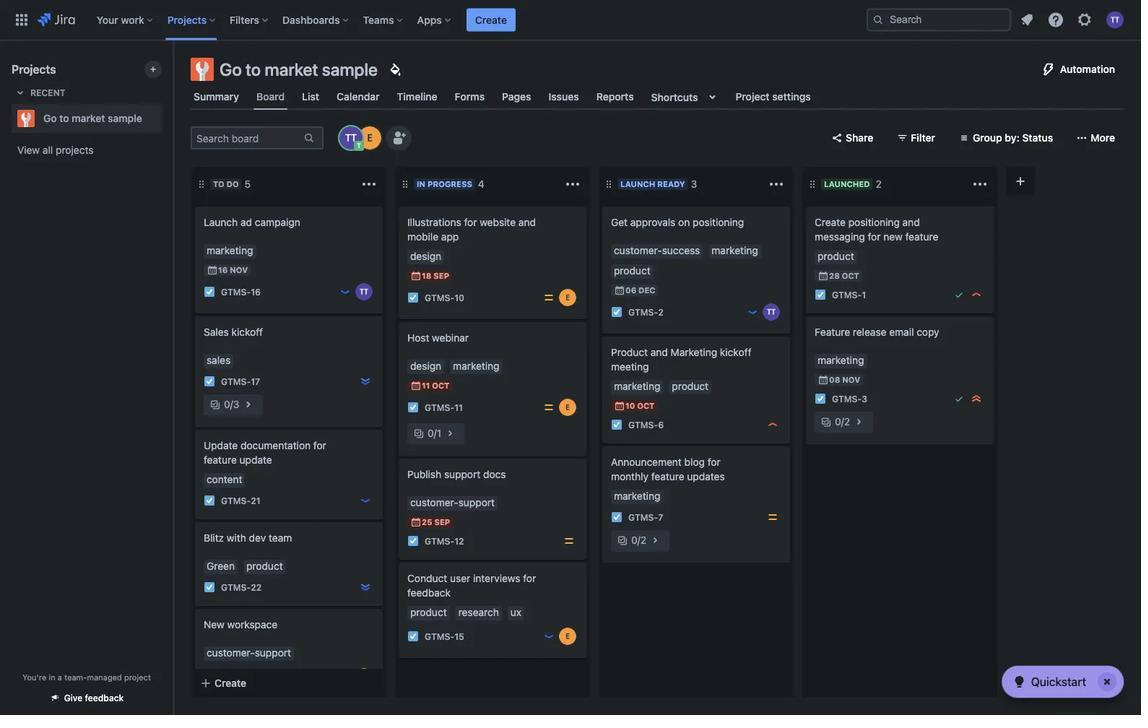 Task type: vqa. For each thing, say whether or not it's contained in the screenshot.
Viewers text box in the left top of the page
no



Task type: locate. For each thing, give the bounding box(es) containing it.
16 up gtms-16
[[218, 266, 228, 275]]

1 horizontal spatial 10
[[626, 401, 636, 411]]

gtms- up 0 / 3
[[221, 377, 251, 387]]

0 horizontal spatial projects
[[12, 63, 56, 76]]

go to market sample up list
[[220, 59, 378, 80]]

Search board text field
[[192, 128, 302, 148]]

10 up "webinar"
[[455, 293, 465, 303]]

feature right "new" on the top right
[[906, 231, 939, 243]]

column actions menu image left in
[[361, 176, 378, 193]]

lowest image
[[360, 376, 371, 387]]

in
[[49, 673, 55, 682]]

feature inside create positioning and messaging for new feature
[[906, 231, 939, 243]]

gtms- for 15
[[425, 632, 455, 642]]

feature down "update" in the left bottom of the page
[[204, 454, 237, 466]]

1 vertical spatial kickoff
[[721, 347, 752, 358]]

for right documentation
[[314, 440, 327, 452]]

1 horizontal spatial feature
[[652, 471, 685, 483]]

task image down 25 september 2023 icon
[[408, 536, 419, 547]]

go to market sample
[[220, 59, 378, 80], [43, 112, 142, 124]]

eloisefrancis23 image left 06 december 2023 image
[[559, 289, 577, 306]]

low image
[[360, 495, 371, 507]]

illustrations
[[408, 216, 462, 228]]

gtms-7
[[629, 512, 664, 522]]

task image down 06 december 2023 image
[[611, 306, 623, 318]]

0 vertical spatial kickoff
[[232, 326, 263, 338]]

task image left gtms-15 link
[[408, 631, 419, 643]]

0 vertical spatial go to market sample
[[220, 59, 378, 80]]

go to market sample up view all projects link
[[43, 112, 142, 124]]

0 horizontal spatial 3
[[233, 399, 240, 411]]

1 column actions menu image from the left
[[361, 176, 378, 193]]

copy
[[917, 326, 940, 338]]

support
[[444, 469, 481, 481]]

0 horizontal spatial 0 / 2
[[632, 534, 647, 546]]

1 horizontal spatial and
[[651, 347, 668, 358]]

1 vertical spatial create
[[815, 216, 846, 228]]

gtms- down 06 dec
[[629, 307, 659, 317]]

positioning
[[693, 216, 745, 228], [849, 216, 900, 228]]

create button right apps popup button
[[467, 8, 516, 31]]

task image left gtms-22 link
[[204, 582, 215, 593]]

gtms- inside gtms-15 link
[[425, 632, 455, 642]]

0 horizontal spatial column actions menu image
[[361, 176, 378, 193]]

1 vertical spatial 16
[[251, 287, 261, 297]]

1 vertical spatial 0 / 2
[[632, 534, 647, 546]]

0 horizontal spatial positioning
[[693, 216, 745, 228]]

teams button
[[359, 8, 409, 31]]

for left "new" on the top right
[[868, 231, 881, 243]]

lowest image
[[360, 582, 371, 593]]

28 october 2023 image
[[818, 270, 830, 282], [818, 270, 830, 282]]

16 november 2023 image
[[207, 265, 218, 276], [207, 265, 218, 276]]

task image down 18 september 2023 icon
[[408, 292, 419, 304]]

settings
[[773, 91, 811, 103]]

managed
[[87, 673, 122, 682]]

get
[[611, 216, 628, 228]]

share button
[[823, 126, 883, 150]]

view all projects
[[17, 144, 94, 156]]

0 horizontal spatial 1
[[437, 428, 442, 439]]

0 / 2 down gtms-3 link
[[835, 416, 851, 428]]

banner
[[0, 0, 1142, 40]]

1 horizontal spatial sample
[[322, 59, 378, 80]]

1 positioning from the left
[[693, 216, 745, 228]]

go
[[220, 59, 242, 80], [43, 112, 57, 124]]

for
[[464, 216, 477, 228], [868, 231, 881, 243], [314, 440, 327, 452], [708, 456, 721, 468], [524, 573, 536, 585]]

1 horizontal spatial feedback
[[408, 587, 451, 599]]

0 vertical spatial feature
[[906, 231, 939, 243]]

gtms- up new workspace
[[221, 582, 251, 593]]

your work
[[97, 14, 144, 26]]

sample
[[322, 59, 378, 80], [108, 112, 142, 124]]

0 vertical spatial 1
[[862, 290, 867, 300]]

product and marketing kickoff meeting
[[611, 347, 752, 373]]

1 horizontal spatial column actions menu image
[[768, 176, 786, 193]]

more button
[[1068, 126, 1125, 150]]

gtms- inside gtms-10 link
[[425, 293, 455, 303]]

and right website
[[519, 216, 536, 228]]

gtms- for 11
[[425, 403, 455, 413]]

settings image
[[1077, 11, 1094, 29]]

conduct user interviews for feedback
[[408, 573, 536, 599]]

18 september 2023 image
[[411, 270, 422, 282]]

project
[[736, 91, 770, 103]]

market up view all projects link
[[72, 112, 105, 124]]

launch ad campaign
[[204, 216, 300, 228]]

set background color image
[[387, 61, 404, 78]]

task image down 11 october 2023 image
[[408, 402, 419, 413]]

1 vertical spatial oct
[[432, 381, 450, 391]]

tab list
[[182, 84, 1133, 110]]

oct up gtms-6
[[638, 401, 655, 411]]

10 up gtms-6
[[626, 401, 636, 411]]

1 vertical spatial go to market sample
[[43, 112, 142, 124]]

0 vertical spatial eloisefrancis23 image
[[559, 399, 577, 416]]

nov right 08
[[843, 375, 861, 385]]

create right apps popup button
[[475, 14, 507, 26]]

task image
[[408, 292, 419, 304], [611, 306, 623, 318], [815, 393, 827, 405], [611, 419, 623, 431], [611, 512, 623, 523], [408, 631, 419, 643]]

give feedback button
[[41, 687, 132, 710]]

08 november 2023 image
[[818, 374, 830, 386]]

1 vertical spatial low image
[[747, 306, 759, 318]]

gtms-16
[[221, 287, 261, 297]]

0 vertical spatial sep
[[434, 271, 450, 281]]

1 vertical spatial sep
[[435, 518, 450, 527]]

create button down the workspace
[[192, 671, 387, 697]]

task image for gtms-21
[[204, 495, 215, 507]]

for up updates
[[708, 456, 721, 468]]

gtms- down 18 sep
[[425, 293, 455, 303]]

1 down the gtms-11 link
[[437, 428, 442, 439]]

25 september 2023 image
[[411, 517, 422, 528]]

3 for 0 / 3
[[233, 399, 240, 411]]

to do 5
[[213, 178, 251, 190]]

nov
[[230, 266, 248, 275], [843, 375, 861, 385]]

feedback down conduct
[[408, 587, 451, 599]]

gtms- inside gtms-24 link
[[221, 672, 251, 682]]

0 horizontal spatial medium image
[[544, 402, 555, 413]]

gtms- down "16 nov"
[[221, 287, 251, 297]]

3 inside gtms-3 link
[[862, 394, 868, 404]]

16 up sales kickoff
[[251, 287, 261, 297]]

2 horizontal spatial 3
[[862, 394, 868, 404]]

dismiss quickstart image
[[1096, 671, 1120, 694]]

feature
[[906, 231, 939, 243], [204, 454, 237, 466], [652, 471, 685, 483]]

gtms- down conduct
[[425, 632, 455, 642]]

task image left the gtms-17 link
[[204, 376, 215, 387]]

sep right 18
[[434, 271, 450, 281]]

22
[[251, 582, 262, 593]]

/ down the gtms-11 link
[[434, 428, 437, 439]]

gtms- down 10 oct
[[629, 420, 659, 430]]

to up board
[[246, 59, 261, 80]]

task image left gtms-16 link
[[204, 286, 215, 298]]

projects inside dropdown button
[[167, 14, 207, 26]]

gtms- inside gtms-3 link
[[833, 394, 862, 404]]

gtms-10
[[425, 293, 465, 303]]

0 horizontal spatial kickoff
[[232, 326, 263, 338]]

gtms-11 link
[[425, 401, 463, 414]]

0 down gtms-7 link
[[632, 534, 638, 546]]

gtms- down 11 oct
[[425, 403, 455, 413]]

low image
[[340, 286, 351, 298], [747, 306, 759, 318], [544, 631, 555, 643]]

launch left ready
[[621, 180, 656, 189]]

1 vertical spatial feature
[[204, 454, 237, 466]]

0 horizontal spatial column actions menu image
[[564, 176, 582, 193]]

go to market sample link
[[12, 104, 156, 133]]

low image for sales kickoff
[[340, 286, 351, 298]]

1 horizontal spatial create button
[[467, 8, 516, 31]]

1 horizontal spatial projects
[[167, 14, 207, 26]]

5
[[245, 178, 251, 190]]

automation image
[[1041, 61, 1058, 78]]

create left 24
[[215, 678, 247, 690]]

0 vertical spatial to
[[246, 59, 261, 80]]

column actions menu image for illustrations for website and mobile app
[[564, 176, 582, 193]]

gtms- down the 25 sep in the left bottom of the page
[[425, 536, 455, 546]]

2 column actions menu image from the left
[[972, 176, 989, 193]]

launch inside the launch ready 3
[[621, 180, 656, 189]]

marketing
[[671, 347, 718, 358]]

for inside illustrations for website and mobile app
[[464, 216, 477, 228]]

1 vertical spatial medium image
[[768, 512, 779, 523]]

create button inside primary element
[[467, 8, 516, 31]]

gtms- down monthly
[[629, 512, 659, 522]]

gtms-12 link
[[425, 535, 464, 548]]

1 up release at the right top
[[862, 290, 867, 300]]

0 vertical spatial medium image
[[544, 402, 555, 413]]

your profile and settings image
[[1107, 11, 1125, 29]]

0 horizontal spatial create button
[[192, 671, 387, 697]]

1 horizontal spatial to
[[246, 59, 261, 80]]

2 horizontal spatial and
[[903, 216, 921, 228]]

2 positioning from the left
[[849, 216, 900, 228]]

for left website
[[464, 216, 477, 228]]

pages
[[502, 91, 532, 103]]

primary element
[[9, 0, 867, 40]]

column actions menu image
[[361, 176, 378, 193], [768, 176, 786, 193]]

0 horizontal spatial eloisefrancis23 image
[[358, 126, 382, 150]]

gtms- down the 08 nov
[[833, 394, 862, 404]]

1 horizontal spatial create
[[475, 14, 507, 26]]

feature inside 'announcement blog for monthly feature updates'
[[652, 471, 685, 483]]

06 december 2023 image
[[614, 285, 626, 296]]

0 horizontal spatial to
[[59, 112, 69, 124]]

10
[[455, 293, 465, 303], [626, 401, 636, 411]]

1 vertical spatial nov
[[843, 375, 861, 385]]

1 horizontal spatial kickoff
[[721, 347, 752, 358]]

kickoff
[[232, 326, 263, 338], [721, 347, 752, 358]]

08
[[830, 375, 841, 385]]

for right 'interviews'
[[524, 573, 536, 585]]

gtms- for 7
[[629, 512, 659, 522]]

2 vertical spatial oct
[[638, 401, 655, 411]]

launch for launch ad campaign
[[204, 216, 238, 228]]

16
[[218, 266, 228, 275], [251, 287, 261, 297]]

gtms-1 link
[[833, 289, 867, 301]]

0 vertical spatial go
[[220, 59, 242, 80]]

appswitcher icon image
[[13, 11, 30, 29]]

for inside update documentation for feature update
[[314, 440, 327, 452]]

gtms- down "28 oct" at right top
[[833, 290, 862, 300]]

sample up calendar
[[322, 59, 378, 80]]

0 horizontal spatial sample
[[108, 112, 142, 124]]

gtms- inside gtms-16 link
[[221, 287, 251, 297]]

11 oct
[[422, 381, 450, 391]]

launch left 'ad'
[[204, 216, 238, 228]]

kickoff right marketing
[[721, 347, 752, 358]]

1 vertical spatial eloisefrancis23 image
[[559, 628, 577, 645]]

0 vertical spatial 0 / 2
[[835, 416, 851, 428]]

jira image
[[38, 11, 75, 29], [38, 11, 75, 29]]

0 vertical spatial 11
[[422, 381, 430, 391]]

feedback down managed
[[85, 693, 124, 704]]

board
[[257, 91, 285, 103]]

2 column actions menu image from the left
[[768, 176, 786, 193]]

3 for launch ready 3
[[691, 178, 698, 190]]

task image for illustrations for website and mobile app
[[408, 292, 419, 304]]

for inside 'announcement blog for monthly feature updates'
[[708, 456, 721, 468]]

high image
[[971, 289, 983, 301]]

gtms- inside gtms-6 link
[[629, 420, 659, 430]]

0 vertical spatial create button
[[467, 8, 516, 31]]

task image for gtms-24
[[204, 671, 215, 683]]

0 horizontal spatial feature
[[204, 454, 237, 466]]

10 october 2023 image
[[614, 400, 626, 412]]

2 horizontal spatial low image
[[747, 306, 759, 318]]

1 horizontal spatial launch
[[621, 180, 656, 189]]

positioning right on
[[693, 216, 745, 228]]

blitz
[[204, 532, 224, 544]]

nov up gtms-16
[[230, 266, 248, 275]]

to down recent
[[59, 112, 69, 124]]

gtms- inside gtms-22 link
[[221, 582, 251, 593]]

and inside create positioning and messaging for new feature
[[903, 216, 921, 228]]

release
[[853, 326, 887, 338]]

eloisefrancis23 image left add people icon
[[358, 126, 382, 150]]

1 horizontal spatial go
[[220, 59, 242, 80]]

task image down 10 october 2023 image
[[611, 419, 623, 431]]

1 horizontal spatial market
[[265, 59, 318, 80]]

medium image
[[544, 292, 555, 304], [768, 512, 779, 523]]

illustrations for website and mobile app
[[408, 216, 536, 243]]

do
[[227, 180, 239, 189]]

help image
[[1048, 11, 1065, 29]]

to
[[246, 59, 261, 80], [59, 112, 69, 124]]

forms
[[455, 91, 485, 103]]

eloisefrancis23 image for 11
[[559, 399, 577, 416]]

positioning up "new" on the top right
[[849, 216, 900, 228]]

and right product
[[651, 347, 668, 358]]

0 horizontal spatial feedback
[[85, 693, 124, 704]]

search image
[[873, 14, 885, 26]]

gtms- for 1
[[833, 290, 862, 300]]

gtms- for 17
[[221, 377, 251, 387]]

0 vertical spatial 10
[[455, 293, 465, 303]]

gtms- inside gtms-2 link
[[629, 307, 659, 317]]

0 vertical spatial oct
[[843, 271, 860, 281]]

terry turtle image
[[763, 304, 781, 321]]

task image left gtms-24 link
[[204, 671, 215, 683]]

ready
[[658, 180, 686, 189]]

banner containing your work
[[0, 0, 1142, 40]]

gtms-15 link
[[425, 631, 465, 643]]

/ down the gtms-17 link
[[230, 399, 233, 411]]

market up list
[[265, 59, 318, 80]]

1 horizontal spatial eloisefrancis23 image
[[559, 289, 577, 306]]

a
[[58, 673, 62, 682]]

dev
[[249, 532, 266, 544]]

low image for product and marketing kickoff meeting
[[747, 306, 759, 318]]

1 horizontal spatial oct
[[638, 401, 655, 411]]

and up "new" on the top right
[[903, 216, 921, 228]]

add people image
[[390, 129, 408, 147]]

0 horizontal spatial nov
[[230, 266, 248, 275]]

create up messaging
[[815, 216, 846, 228]]

gtms- inside gtms-21 link
[[221, 496, 251, 506]]

2 horizontal spatial oct
[[843, 271, 860, 281]]

projects up collapse recent projects icon
[[12, 63, 56, 76]]

oct for positioning
[[843, 271, 860, 281]]

oct up the gtms-11
[[432, 381, 450, 391]]

host
[[408, 332, 430, 344]]

task image down 08 november 2023 icon on the right bottom
[[815, 393, 827, 405]]

0 horizontal spatial oct
[[432, 381, 450, 391]]

gtms-
[[221, 287, 251, 297], [833, 290, 862, 300], [425, 293, 455, 303], [629, 307, 659, 317], [221, 377, 251, 387], [833, 394, 862, 404], [425, 403, 455, 413], [629, 420, 659, 430], [221, 496, 251, 506], [629, 512, 659, 522], [425, 536, 455, 546], [221, 582, 251, 593], [425, 632, 455, 642], [221, 672, 251, 682]]

issues
[[549, 91, 579, 103]]

column actions menu image for 3
[[768, 176, 786, 193]]

0 horizontal spatial launch
[[204, 216, 238, 228]]

1 column actions menu image from the left
[[564, 176, 582, 193]]

gtms- inside gtms-12 link
[[425, 536, 455, 546]]

publish support docs
[[408, 469, 506, 481]]

feature down the announcement at the right of page
[[652, 471, 685, 483]]

0 vertical spatial 16
[[218, 266, 228, 275]]

task image left gtms-21 link
[[204, 495, 215, 507]]

host webinar
[[408, 332, 469, 344]]

sales
[[204, 326, 229, 338]]

notifications image
[[1019, 11, 1036, 29]]

gtms- down new workspace
[[221, 672, 251, 682]]

task image
[[204, 286, 215, 298], [815, 289, 827, 301], [204, 376, 215, 387], [408, 402, 419, 413], [204, 495, 215, 507], [408, 536, 419, 547], [204, 582, 215, 593], [204, 671, 215, 683]]

0 vertical spatial create
[[475, 14, 507, 26]]

recent
[[30, 87, 65, 98]]

25 sep
[[422, 518, 450, 527]]

1 vertical spatial sample
[[108, 112, 142, 124]]

0 horizontal spatial create
[[215, 678, 247, 690]]

gtms- up with
[[221, 496, 251, 506]]

done image
[[954, 289, 966, 301], [954, 393, 966, 405], [954, 393, 966, 405]]

1 vertical spatial launch
[[204, 216, 238, 228]]

gtms-17
[[221, 377, 260, 387]]

10 october 2023 image
[[614, 400, 626, 412]]

sample left "add to starred" image
[[108, 112, 142, 124]]

gtms- for 24
[[221, 672, 251, 682]]

oct for and
[[638, 401, 655, 411]]

gtms- inside gtms-7 link
[[629, 512, 659, 522]]

create inside primary element
[[475, 14, 507, 26]]

website
[[480, 216, 516, 228]]

gtms-6 link
[[629, 419, 664, 431]]

new
[[884, 231, 903, 243]]

1 vertical spatial 11
[[455, 403, 463, 413]]

gtms- for 21
[[221, 496, 251, 506]]

1 horizontal spatial column actions menu image
[[972, 176, 989, 193]]

0 horizontal spatial go
[[43, 112, 57, 124]]

0 / 2 down gtms-7 link
[[632, 534, 647, 546]]

gtms-16 link
[[221, 286, 261, 298]]

0 vertical spatial low image
[[340, 286, 351, 298]]

terry turtle image
[[340, 126, 363, 150], [356, 283, 373, 301]]

feedback
[[408, 587, 451, 599], [85, 693, 124, 704]]

done image
[[954, 289, 966, 301]]

gtms-24
[[221, 672, 262, 682]]

0 horizontal spatial medium image
[[544, 292, 555, 304]]

eloisefrancis23 image
[[559, 399, 577, 416], [559, 628, 577, 645], [356, 669, 373, 686]]

feature release email copy
[[815, 326, 940, 338]]

kickoff right sales
[[232, 326, 263, 338]]

medium image
[[544, 402, 555, 413], [564, 536, 575, 547]]

update
[[204, 440, 238, 452]]

oct right the 28
[[843, 271, 860, 281]]

0 horizontal spatial low image
[[340, 286, 351, 298]]

08 november 2023 image
[[818, 374, 830, 386]]

column actions menu image
[[564, 176, 582, 193], [972, 176, 989, 193]]

2 vertical spatial low image
[[544, 631, 555, 643]]

1 horizontal spatial positioning
[[849, 216, 900, 228]]

2 horizontal spatial create
[[815, 216, 846, 228]]

1 vertical spatial create button
[[192, 671, 387, 697]]

task image for get approvals on positioning
[[611, 306, 623, 318]]

sep right the 25
[[435, 518, 450, 527]]

go up summary
[[220, 59, 242, 80]]

0 horizontal spatial go to market sample
[[43, 112, 142, 124]]

done image for create positioning and messaging for new feature
[[954, 289, 966, 301]]

gtms- inside gtms-1 link
[[833, 290, 862, 300]]

0 horizontal spatial market
[[72, 112, 105, 124]]

oct for webinar
[[432, 381, 450, 391]]

create
[[475, 14, 507, 26], [815, 216, 846, 228], [215, 678, 247, 690]]

column actions menu image left 'launched'
[[768, 176, 786, 193]]

projects up sidebar navigation image
[[167, 14, 207, 26]]

1 vertical spatial go
[[43, 112, 57, 124]]

for inside create positioning and messaging for new feature
[[868, 231, 881, 243]]

done image for feature release email copy
[[954, 393, 966, 405]]

projects
[[167, 14, 207, 26], [12, 63, 56, 76]]

gtms- for 6
[[629, 420, 659, 430]]

go down recent
[[43, 112, 57, 124]]

eloisefrancis23 image
[[358, 126, 382, 150], [559, 289, 577, 306]]

4
[[478, 178, 485, 190]]

task image left gtms-1 link
[[815, 289, 827, 301]]

gtms- for 12
[[425, 536, 455, 546]]

0 horizontal spatial and
[[519, 216, 536, 228]]

you're in a team-managed project
[[22, 673, 151, 682]]

task image for gtms-17
[[204, 376, 215, 387]]



Task type: describe. For each thing, give the bounding box(es) containing it.
gtms-12
[[425, 536, 464, 546]]

0 vertical spatial sample
[[322, 59, 378, 80]]

product
[[611, 347, 648, 358]]

progress
[[428, 180, 473, 189]]

0 vertical spatial eloisefrancis23 image
[[358, 126, 382, 150]]

gtms- for 16
[[221, 287, 251, 297]]

filter
[[912, 132, 936, 144]]

0 down gtms-3 link
[[835, 416, 842, 428]]

sales kickoff
[[204, 326, 263, 338]]

high image
[[768, 419, 779, 431]]

1 horizontal spatial 11
[[455, 403, 463, 413]]

task image for gtms-12
[[408, 536, 419, 547]]

calendar link
[[334, 84, 383, 110]]

create positioning and messaging for new feature
[[815, 216, 939, 243]]

eloisefrancis23 image for 15
[[559, 628, 577, 645]]

25
[[422, 518, 433, 527]]

pages link
[[500, 84, 535, 110]]

gtms-1
[[833, 290, 867, 300]]

gtms-22
[[221, 582, 262, 593]]

projects button
[[163, 8, 221, 31]]

go to market sample inside go to market sample link
[[43, 112, 142, 124]]

gtms- for 3
[[833, 394, 862, 404]]

go inside go to market sample link
[[43, 112, 57, 124]]

interviews
[[473, 573, 521, 585]]

12
[[455, 536, 464, 546]]

timeline
[[397, 91, 438, 103]]

launched
[[825, 180, 871, 189]]

task image for gtms-22
[[204, 582, 215, 593]]

task image for product and marketing kickoff meeting
[[611, 419, 623, 431]]

/ down gtms-7 link
[[638, 534, 641, 546]]

quickstart button
[[1003, 666, 1125, 698]]

your
[[97, 14, 118, 26]]

apps button
[[413, 8, 457, 31]]

sep for publish
[[435, 518, 450, 527]]

task image for gtms-16
[[204, 286, 215, 298]]

2 vertical spatial eloisefrancis23 image
[[356, 669, 373, 686]]

11 october 2023 image
[[411, 380, 422, 392]]

06
[[626, 286, 637, 295]]

08 nov
[[830, 375, 861, 385]]

1 horizontal spatial go to market sample
[[220, 59, 378, 80]]

1 vertical spatial terry turtle image
[[356, 283, 373, 301]]

quickstart
[[1032, 675, 1087, 689]]

gtms-15
[[425, 632, 465, 642]]

gtms-3
[[833, 394, 868, 404]]

team
[[269, 532, 292, 544]]

1 vertical spatial 1
[[437, 428, 442, 439]]

tab list containing board
[[182, 84, 1133, 110]]

gtms-24 link
[[221, 671, 262, 683]]

1 vertical spatial to
[[59, 112, 69, 124]]

0 / 1
[[428, 428, 442, 439]]

11 october 2023 image
[[411, 380, 422, 392]]

and inside product and marketing kickoff meeting
[[651, 347, 668, 358]]

new
[[204, 619, 225, 631]]

create inside create positioning and messaging for new feature
[[815, 216, 846, 228]]

update
[[240, 454, 272, 466]]

task image left gtms-7 link
[[611, 512, 623, 523]]

gtms- for 22
[[221, 582, 251, 593]]

view
[[17, 144, 40, 156]]

column actions menu image for 5
[[361, 176, 378, 193]]

1 horizontal spatial 1
[[862, 290, 867, 300]]

1 horizontal spatial medium image
[[768, 512, 779, 523]]

column actions menu image for create positioning and messaging for new feature
[[972, 176, 989, 193]]

0 horizontal spatial 16
[[218, 266, 228, 275]]

create column image
[[1013, 173, 1030, 190]]

16 nov
[[218, 266, 248, 275]]

1 horizontal spatial medium image
[[564, 536, 575, 547]]

filters button
[[226, 8, 274, 31]]

06 dec
[[626, 286, 656, 295]]

messaging
[[815, 231, 866, 243]]

give
[[64, 693, 83, 704]]

gtms-17 link
[[221, 375, 260, 388]]

nov for feature
[[843, 375, 861, 385]]

user
[[450, 573, 471, 585]]

announcement
[[611, 456, 682, 468]]

add to starred image
[[158, 110, 175, 127]]

1 vertical spatial eloisefrancis23 image
[[559, 289, 577, 306]]

0 down the gtms-17 link
[[224, 399, 230, 411]]

kickoff inside product and marketing kickoff meeting
[[721, 347, 752, 358]]

feedback inside button
[[85, 693, 124, 704]]

10 oct
[[626, 401, 655, 411]]

0 / 3
[[224, 399, 240, 411]]

25 september 2023 image
[[411, 517, 422, 528]]

highest image
[[971, 393, 983, 405]]

work
[[121, 14, 144, 26]]

Search field
[[867, 8, 1012, 31]]

shortcuts
[[652, 91, 699, 103]]

campaign
[[255, 216, 300, 228]]

0 vertical spatial market
[[265, 59, 318, 80]]

0 horizontal spatial 11
[[422, 381, 430, 391]]

by:
[[1006, 132, 1020, 144]]

1 vertical spatial 10
[[626, 401, 636, 411]]

new workspace
[[204, 619, 278, 631]]

collapse recent projects image
[[12, 84, 29, 101]]

7
[[659, 512, 664, 522]]

18
[[422, 271, 432, 281]]

group by: status
[[974, 132, 1054, 144]]

positioning inside create positioning and messaging for new feature
[[849, 216, 900, 228]]

summary link
[[191, 84, 242, 110]]

publish
[[408, 469, 442, 481]]

1 vertical spatial market
[[72, 112, 105, 124]]

15
[[455, 632, 465, 642]]

sep for illustrations
[[434, 271, 450, 281]]

2 vertical spatial create
[[215, 678, 247, 690]]

18 september 2023 image
[[411, 270, 422, 282]]

gtms- for 10
[[425, 293, 455, 303]]

nov for launch
[[230, 266, 248, 275]]

feature
[[815, 326, 851, 338]]

timeline link
[[394, 84, 441, 110]]

for inside conduct user interviews for feedback
[[524, 573, 536, 585]]

teams
[[363, 14, 394, 26]]

1 horizontal spatial 0 / 2
[[835, 416, 851, 428]]

0 down the gtms-11 link
[[428, 428, 434, 439]]

apps
[[418, 14, 442, 26]]

1 vertical spatial projects
[[12, 63, 56, 76]]

task image for gtms-1
[[815, 289, 827, 301]]

gtms-10 link
[[425, 292, 465, 304]]

launch for launch ready 3
[[621, 180, 656, 189]]

gtms-2 link
[[629, 306, 664, 318]]

gtms-6
[[629, 420, 664, 430]]

06 december 2023 image
[[614, 285, 626, 296]]

task image for gtms-11
[[408, 402, 419, 413]]

0 vertical spatial terry turtle image
[[340, 126, 363, 150]]

approvals
[[631, 216, 676, 228]]

task image for feature release email copy
[[815, 393, 827, 405]]

status
[[1023, 132, 1054, 144]]

to
[[213, 180, 225, 189]]

team-
[[64, 673, 87, 682]]

in progress 4
[[417, 178, 485, 190]]

update documentation for feature update
[[204, 440, 327, 466]]

documentation
[[241, 440, 311, 452]]

check image
[[1012, 674, 1029, 691]]

and inside illustrations for website and mobile app
[[519, 216, 536, 228]]

forms link
[[452, 84, 488, 110]]

get approvals on positioning
[[611, 216, 745, 228]]

meeting
[[611, 361, 649, 373]]

launched 2
[[825, 178, 882, 190]]

list link
[[299, 84, 322, 110]]

0 horizontal spatial 10
[[455, 293, 465, 303]]

conduct
[[408, 573, 448, 585]]

gtms-2
[[629, 307, 664, 317]]

create project image
[[147, 64, 159, 75]]

reports
[[597, 91, 634, 103]]

gtms-21
[[221, 496, 261, 506]]

18 sep
[[422, 271, 450, 281]]

monthly
[[611, 471, 649, 483]]

sidebar navigation image
[[158, 58, 189, 87]]

/ down gtms-3 link
[[842, 416, 845, 428]]

1 horizontal spatial low image
[[544, 631, 555, 643]]

24
[[251, 672, 262, 682]]

more
[[1092, 132, 1116, 144]]

0 vertical spatial medium image
[[544, 292, 555, 304]]

gtms- for 2
[[629, 307, 659, 317]]

feature inside update documentation for feature update
[[204, 454, 237, 466]]

feedback inside conduct user interviews for feedback
[[408, 587, 451, 599]]

reports link
[[594, 84, 637, 110]]

issues link
[[546, 84, 582, 110]]



